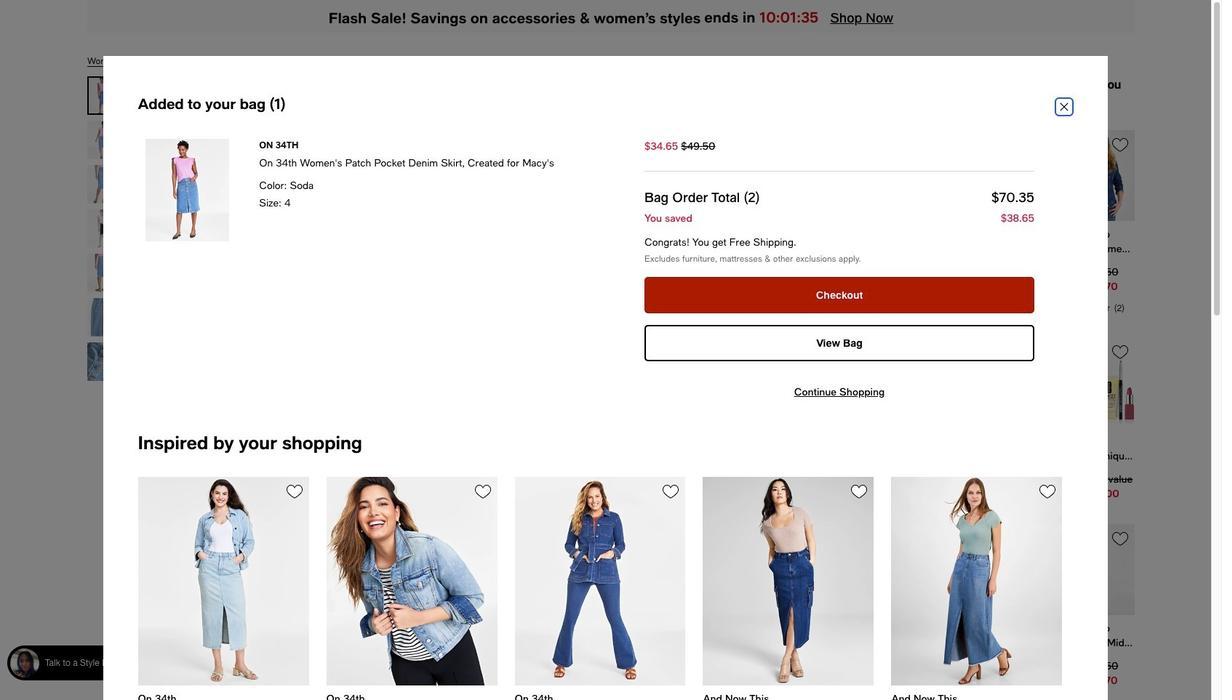 Task type: vqa. For each thing, say whether or not it's contained in the screenshot.
1st group from the left
yes



Task type: locate. For each thing, give the bounding box(es) containing it.
alternate image 0 image
[[87, 76, 120, 115]]

added to your bag (1) dialog
[[103, 56, 1109, 701]]

on 34th - women's patch pocket denim skirt image
[[156, 76, 533, 536]]

1 group from the left
[[79, 76, 1223, 701]]

soda image
[[621, 308, 648, 334]]

women's mid-rise raw-edge bermuda jean shorts, created for macy's image
[[1061, 525, 1135, 615]]

None radio
[[619, 625, 636, 643]]

women's classic denim trucker jacket, created for macy's image
[[326, 478, 497, 687]]

exclusions of shipping element
[[645, 254, 1035, 266]]

original price element
[[681, 139, 716, 152]]

option group
[[610, 305, 987, 346]]

option group inside all the information about women's patch pocket denim skirt, created for macy's region
[[610, 305, 987, 346]]

women's cotton denim maxi skirt image
[[892, 478, 1063, 687]]

heading
[[619, 98, 987, 142]]

alternate image 5 image
[[87, 298, 120, 337]]

clinique 4-pc. fan favorites set - only $12 with any macys.com purchase (a $45 value)! image
[[1061, 338, 1135, 429]]

group
[[79, 76, 1223, 701], [87, 76, 121, 387]]

color name: Bright White radio
[[659, 305, 691, 337]]

2 group from the left
[[87, 76, 121, 387]]

women's classic relaxed denim trucker jacket, created for macy's image
[[1061, 130, 1135, 221]]

alternate image 4 image
[[87, 254, 120, 293]]

4.4709 out of 5 rating with 584 reviews image
[[1061, 694, 1135, 701], [1061, 694, 1112, 701]]

alternate image 1 image
[[87, 121, 120, 159]]

alternate image 2 image
[[87, 165, 120, 204]]



Task type: describe. For each thing, give the bounding box(es) containing it.
4 out of 5 rating with 2 reviews image
[[1061, 300, 1135, 315]]

women's denim midi skirt, created for macy's image
[[138, 478, 309, 687]]

alternate image 3 image
[[87, 210, 120, 248]]

women's belted denim wrap jacket, created for macy's image
[[515, 478, 686, 687]]

heading inside all the information about women's patch pocket denim skirt, created for macy's region
[[619, 98, 987, 142]]

all the information about women's patch pocket denim skirt, created for macy's region
[[73, 53, 1223, 701]]

women's denim cargo maxi skirt, created for macy's image
[[703, 478, 874, 687]]

discount price element
[[645, 139, 678, 152]]

alternate image 6 image
[[87, 343, 120, 381]]

color name: Soda radio
[[619, 305, 651, 337]]

bright white image
[[662, 308, 688, 334]]

full screen image
[[169, 506, 186, 523]]



